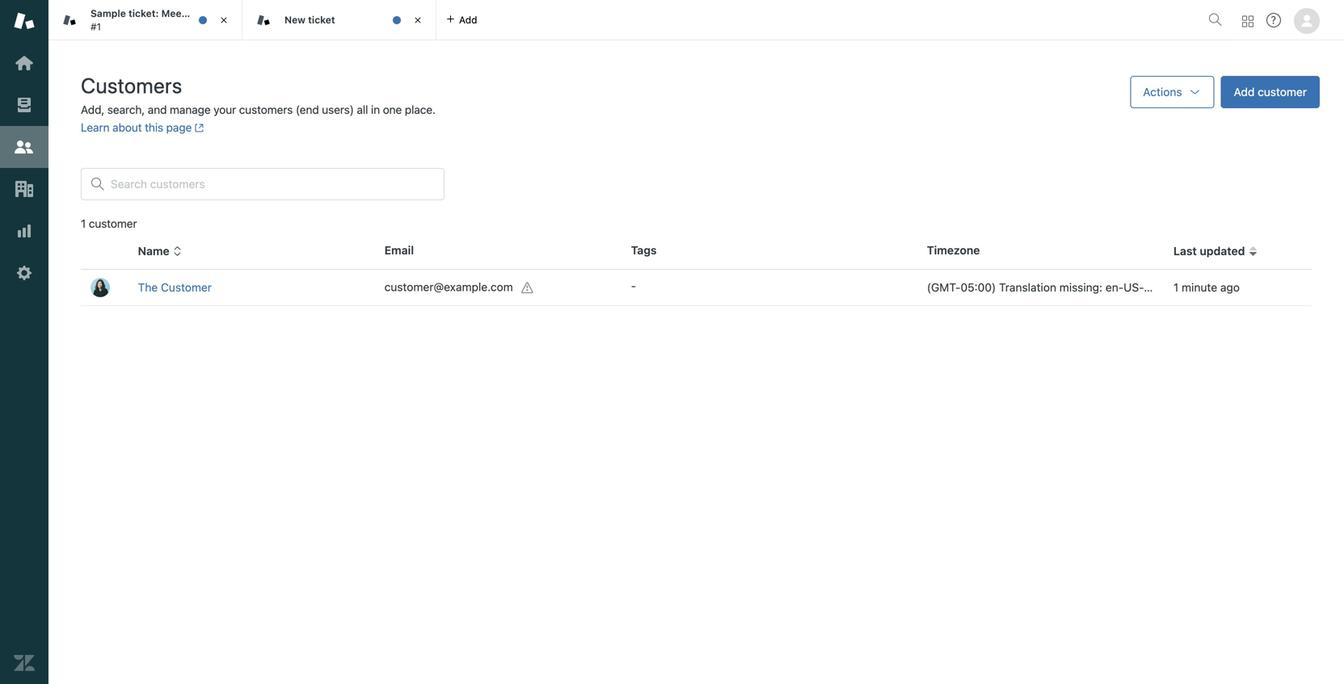 Task type: vqa. For each thing, say whether or not it's contained in the screenshot.
customers add, search, and manage your customers (end users) all in one place.
yes



Task type: locate. For each thing, give the bounding box(es) containing it.
learn about this page link
[[81, 121, 204, 134]]

close image left add dropdown button
[[410, 12, 426, 28]]

zendesk support image
[[14, 11, 35, 32]]

actions
[[1143, 85, 1182, 99]]

1 horizontal spatial 1
[[1174, 281, 1179, 294]]

meet
[[161, 8, 185, 19]]

1 left the minute
[[1174, 281, 1179, 294]]

ticket inside tab
[[308, 14, 335, 25]]

(end
[[296, 103, 319, 116]]

customers
[[81, 73, 182, 98]]

ticket
[[206, 8, 233, 19], [308, 14, 335, 25]]

add
[[1234, 85, 1255, 99]]

page
[[166, 121, 192, 134]]

en-
[[1106, 281, 1124, 294]]

1 right the reporting image
[[81, 217, 86, 230]]

manage
[[170, 103, 211, 116]]

close image right the
[[216, 12, 232, 28]]

1 customer
[[81, 217, 137, 230]]

1 horizontal spatial close image
[[410, 12, 426, 28]]

all
[[357, 103, 368, 116]]

0 horizontal spatial ticket
[[206, 8, 233, 19]]

sample
[[91, 8, 126, 19]]

search,
[[107, 103, 145, 116]]

1 vertical spatial 1
[[1174, 281, 1179, 294]]

place.
[[405, 103, 436, 116]]

users)
[[322, 103, 354, 116]]

translation
[[999, 281, 1057, 294]]

1
[[81, 217, 86, 230], [1174, 281, 1179, 294]]

organizations image
[[14, 179, 35, 200]]

1 vertical spatial customer
[[89, 217, 137, 230]]

0 vertical spatial customer
[[1258, 85, 1307, 99]]

new ticket tab
[[242, 0, 436, 40]]

customer inside button
[[1258, 85, 1307, 99]]

2 close image from the left
[[410, 12, 426, 28]]

1 horizontal spatial ticket
[[308, 14, 335, 25]]

customer
[[1258, 85, 1307, 99], [89, 217, 137, 230]]

ticket right new
[[308, 14, 335, 25]]

tab
[[48, 0, 242, 40]]

ticket right the
[[206, 8, 233, 19]]

0 horizontal spatial 1
[[81, 217, 86, 230]]

ticket:
[[129, 8, 159, 19]]

#1
[[91, 21, 101, 32]]

-
[[631, 279, 636, 293]]

get started image
[[14, 53, 35, 74]]

tags
[[631, 244, 657, 257]]

close image
[[216, 12, 232, 28], [410, 12, 426, 28]]

0 vertical spatial 1
[[81, 217, 86, 230]]

admin image
[[14, 263, 35, 284]]

ago
[[1220, 281, 1240, 294]]

updated
[[1200, 245, 1245, 258]]

zendesk products image
[[1242, 16, 1254, 27]]

actions button
[[1130, 76, 1215, 108]]

0 horizontal spatial customer
[[89, 217, 137, 230]]

1 horizontal spatial customer
[[1258, 85, 1307, 99]]

0 horizontal spatial close image
[[216, 12, 232, 28]]

about
[[112, 121, 142, 134]]

name
[[138, 245, 170, 258]]

customer
[[161, 281, 212, 294]]



Task type: describe. For each thing, give the bounding box(es) containing it.
1 for 1 minute ago
[[1174, 281, 1179, 294]]

(gmt-
[[927, 281, 961, 294]]

zendesk image
[[14, 653, 35, 674]]

sample ticket: meet the ticket #1
[[91, 8, 233, 32]]

1 minute ago
[[1174, 281, 1240, 294]]

main element
[[0, 0, 48, 685]]

new ticket
[[285, 14, 335, 25]]

add
[[459, 14, 477, 25]]

ticket inside sample ticket: meet the ticket #1
[[206, 8, 233, 19]]

customers image
[[14, 137, 35, 158]]

customers
[[239, 103, 293, 116]]

1 close image from the left
[[216, 12, 232, 28]]

add customer button
[[1221, 76, 1320, 108]]

timezone
[[927, 244, 980, 257]]

the customer
[[138, 281, 212, 294]]

missing:
[[1060, 281, 1103, 294]]

1 for 1 customer
[[81, 217, 86, 230]]

customers add, search, and manage your customers (end users) all in one place.
[[81, 73, 436, 116]]

last
[[1174, 245, 1197, 258]]

05:00)
[[961, 281, 996, 294]]

add customer
[[1234, 85, 1307, 99]]

email
[[384, 244, 414, 257]]

last updated button
[[1174, 244, 1258, 259]]

views image
[[14, 95, 35, 116]]

close image inside new ticket tab
[[410, 12, 426, 28]]

unverified email image
[[521, 282, 534, 295]]

one
[[383, 103, 402, 116]]

the
[[188, 8, 203, 19]]

learn
[[81, 121, 110, 134]]

new
[[285, 14, 306, 25]]

name button
[[138, 244, 182, 259]]

minute
[[1182, 281, 1217, 294]]

in
[[371, 103, 380, 116]]

learn about this page
[[81, 121, 192, 134]]

x-
[[1144, 281, 1155, 294]]

(gmt-05:00) translation missing: en-us-x-1.txt.timezone.america_new_york
[[927, 281, 1328, 294]]

the
[[138, 281, 158, 294]]

reporting image
[[14, 221, 35, 242]]

tab containing sample ticket: meet the ticket
[[48, 0, 242, 40]]

the customer link
[[138, 281, 212, 294]]

and
[[148, 103, 167, 116]]

this
[[145, 121, 163, 134]]

add button
[[436, 0, 487, 40]]

get help image
[[1267, 13, 1281, 27]]

customer for 1 customer
[[89, 217, 137, 230]]

customer for add customer
[[1258, 85, 1307, 99]]

customer@example.com
[[384, 280, 513, 294]]

tabs tab list
[[48, 0, 1202, 40]]

your
[[214, 103, 236, 116]]

last updated
[[1174, 245, 1245, 258]]

add,
[[81, 103, 104, 116]]

(opens in a new tab) image
[[192, 123, 204, 133]]

us-
[[1124, 281, 1144, 294]]

Search customers field
[[111, 177, 434, 192]]

1.txt.timezone.america_new_york
[[1155, 281, 1328, 294]]



